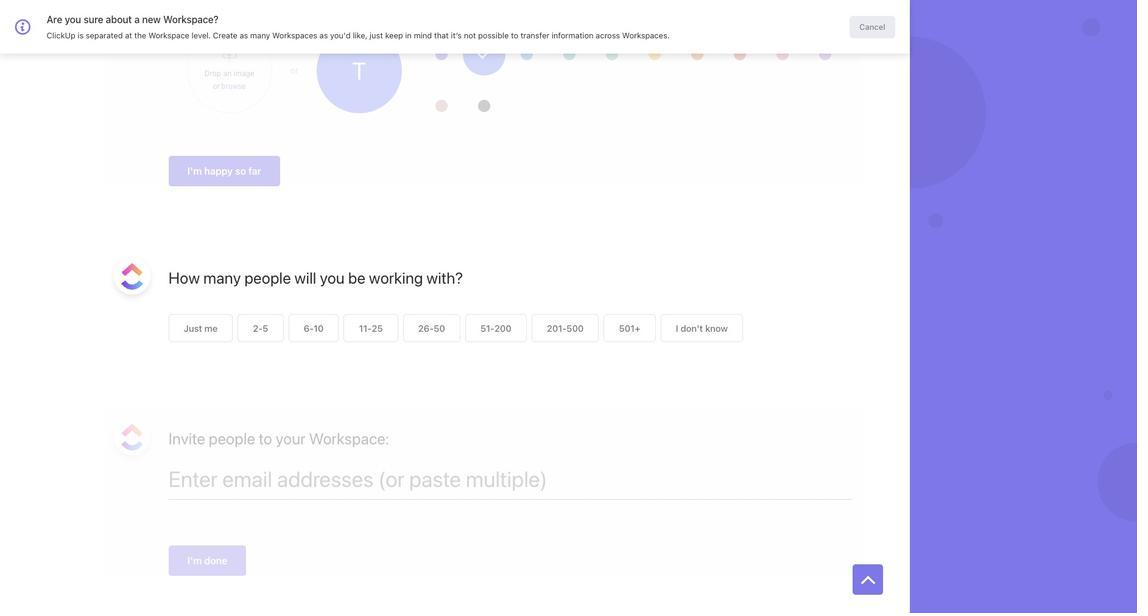 Task type: vqa. For each thing, say whether or not it's contained in the screenshot.
New Doc button
no



Task type: describe. For each thing, give the bounding box(es) containing it.
26-
[[418, 323, 434, 334]]

happy
[[204, 166, 233, 177]]

201-500
[[547, 323, 584, 334]]

information
[[552, 30, 594, 40]]

or inside drop an image or browse
[[213, 81, 220, 90]]

clickup logo image for invite people to your workspace:
[[121, 424, 143, 451]]

0 vertical spatial people
[[245, 269, 291, 287]]

not
[[464, 30, 476, 40]]

are you sure about a new workspace? clickup is separated at the workspace level. create as many workspaces as you'd like, just keep in mind that it's not possible to transfer information across workspaces.
[[47, 14, 670, 40]]

i'm happy so far
[[187, 166, 261, 177]]

11-25
[[359, 323, 383, 334]]

far
[[249, 166, 261, 177]]

26-50
[[418, 323, 445, 334]]

1 vertical spatial people
[[209, 430, 255, 448]]

the
[[134, 30, 146, 40]]

501+
[[619, 323, 641, 334]]

i'm for i'm happy so far
[[187, 166, 202, 177]]

transfer
[[521, 30, 550, 40]]

many inside are you sure about a new workspace? clickup is separated at the workspace level. create as many workspaces as you'd like, just keep in mind that it's not possible to transfer information across workspaces.
[[250, 30, 270, 40]]

me
[[205, 323, 218, 334]]

2-
[[253, 323, 263, 334]]

know
[[705, 323, 728, 334]]

0 horizontal spatial to
[[259, 430, 272, 448]]

workspace?
[[163, 14, 219, 25]]

image
[[234, 69, 254, 78]]

keep
[[385, 30, 403, 40]]

workspace:
[[309, 430, 389, 448]]

in
[[405, 30, 412, 40]]

i'm happy so far button
[[169, 156, 280, 186]]

it's
[[451, 30, 462, 40]]

with?
[[427, 269, 463, 287]]

11-
[[359, 323, 372, 334]]

about
[[106, 14, 132, 25]]

level.
[[192, 30, 211, 40]]

51-
[[481, 323, 495, 334]]

workspaces.
[[622, 30, 670, 40]]

5
[[263, 323, 268, 334]]

create
[[213, 30, 238, 40]]

browse
[[221, 81, 246, 90]]

25
[[372, 323, 383, 334]]

t
[[352, 56, 367, 85]]

just me
[[184, 323, 218, 334]]

200
[[495, 323, 512, 334]]

sure
[[84, 14, 103, 25]]

be
[[348, 269, 366, 287]]

like,
[[353, 30, 368, 40]]



Task type: locate. For each thing, give the bounding box(es) containing it.
0 horizontal spatial many
[[203, 269, 241, 287]]

6-
[[304, 323, 314, 334]]

at
[[125, 30, 132, 40]]

how many people will you be working with?
[[169, 269, 463, 287]]

to
[[511, 30, 519, 40], [259, 430, 272, 448]]

1 vertical spatial clickup logo image
[[121, 424, 143, 451]]

i'm done
[[187, 556, 227, 567]]

0 horizontal spatial you
[[65, 14, 81, 25]]

how
[[169, 269, 200, 287]]

just
[[370, 30, 383, 40]]

10
[[314, 323, 324, 334]]

i
[[676, 323, 678, 334]]

1 horizontal spatial as
[[320, 30, 328, 40]]

1 vertical spatial i'm
[[187, 556, 202, 567]]

51-200
[[481, 323, 512, 334]]

done
[[204, 556, 227, 567]]

to left your
[[259, 430, 272, 448]]

0 vertical spatial you
[[65, 14, 81, 25]]

an
[[223, 69, 232, 78]]

just
[[184, 323, 202, 334]]

people left will
[[245, 269, 291, 287]]

0 vertical spatial i'm
[[187, 166, 202, 177]]

0 vertical spatial or
[[290, 65, 299, 76]]

0 horizontal spatial or
[[213, 81, 220, 90]]

i'm
[[187, 166, 202, 177], [187, 556, 202, 567]]

or down the drop
[[213, 81, 220, 90]]

to left transfer
[[511, 30, 519, 40]]

0 vertical spatial to
[[511, 30, 519, 40]]

50
[[434, 323, 445, 334]]

many left workspaces
[[250, 30, 270, 40]]

across
[[596, 30, 620, 40]]

500
[[567, 323, 584, 334]]

is
[[78, 30, 84, 40]]

i don't know
[[676, 323, 728, 334]]

1 vertical spatial or
[[213, 81, 220, 90]]

1 horizontal spatial many
[[250, 30, 270, 40]]

possible
[[478, 30, 509, 40]]

1 horizontal spatial to
[[511, 30, 519, 40]]

2-5
[[253, 323, 268, 334]]

many
[[250, 30, 270, 40], [203, 269, 241, 287]]

to inside are you sure about a new workspace? clickup is separated at the workspace level. create as many workspaces as you'd like, just keep in mind that it's not possible to transfer information across workspaces.
[[511, 30, 519, 40]]

separated
[[86, 30, 123, 40]]

new
[[142, 14, 161, 25]]

or
[[290, 65, 299, 76], [213, 81, 220, 90]]

workspaces
[[272, 30, 317, 40]]

as right create
[[240, 30, 248, 40]]

people
[[245, 269, 291, 287], [209, 430, 255, 448]]

that
[[434, 30, 449, 40]]

clickup logo image for how many people will you be working with?
[[121, 263, 143, 290]]

0 vertical spatial clickup logo image
[[121, 263, 143, 290]]

as
[[240, 30, 248, 40], [320, 30, 328, 40]]

invite people to your workspace:
[[169, 430, 389, 448]]

invite
[[169, 430, 205, 448]]

Enter email addresses (or paste multiple) text field
[[169, 451, 853, 500]]

6-10
[[304, 323, 324, 334]]

clickup logo image left "how"
[[121, 263, 143, 290]]

2 clickup logo image from the top
[[121, 424, 143, 451]]

your
[[276, 430, 306, 448]]

people right invite
[[209, 430, 255, 448]]

many right "how"
[[203, 269, 241, 287]]

1 vertical spatial to
[[259, 430, 272, 448]]

1 vertical spatial many
[[203, 269, 241, 287]]

you up is
[[65, 14, 81, 25]]

i'm left happy at the top left
[[187, 166, 202, 177]]

you left be
[[320, 269, 345, 287]]

a
[[134, 14, 140, 25]]

mind
[[414, 30, 432, 40]]

i'm done button
[[169, 546, 246, 576]]

2 i'm from the top
[[187, 556, 202, 567]]

or down workspaces
[[290, 65, 299, 76]]

2 as from the left
[[320, 30, 328, 40]]

will
[[295, 269, 316, 287]]

i'm for i'm done
[[187, 556, 202, 567]]

0 vertical spatial many
[[250, 30, 270, 40]]

clickup logo image left invite
[[121, 424, 143, 451]]

so
[[235, 166, 246, 177]]

are
[[47, 14, 62, 25]]

don't
[[681, 323, 703, 334]]

1 vertical spatial you
[[320, 269, 345, 287]]

1 i'm from the top
[[187, 166, 202, 177]]

1 as from the left
[[240, 30, 248, 40]]

drop
[[204, 69, 221, 78]]

1 clickup logo image from the top
[[121, 263, 143, 290]]

0 horizontal spatial as
[[240, 30, 248, 40]]

clickup
[[47, 30, 75, 40]]

as left "you'd" on the left
[[320, 30, 328, 40]]

cancel
[[867, 11, 897, 22], [860, 22, 886, 31]]

drop an image or browse
[[204, 69, 254, 90]]

1 horizontal spatial you
[[320, 269, 345, 287]]

you inside are you sure about a new workspace? clickup is separated at the workspace level. create as many workspaces as you'd like, just keep in mind that it's not possible to transfer information across workspaces.
[[65, 14, 81, 25]]

workspace
[[148, 30, 189, 40]]

clickup logo image
[[121, 263, 143, 290], [121, 424, 143, 451]]

you
[[65, 14, 81, 25], [320, 269, 345, 287]]

working
[[369, 269, 423, 287]]

you'd
[[330, 30, 351, 40]]

i'm left done
[[187, 556, 202, 567]]

1 horizontal spatial or
[[290, 65, 299, 76]]

201-
[[547, 323, 567, 334]]



